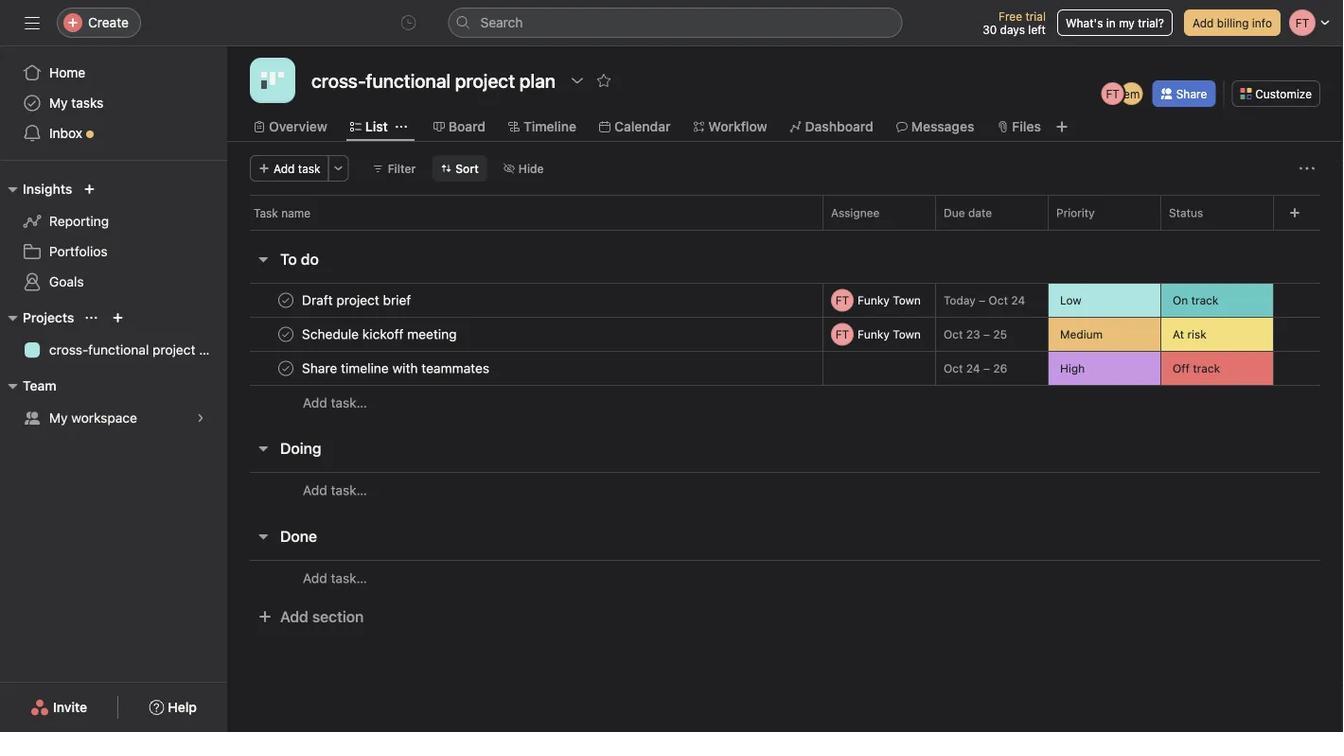 Task type: describe. For each thing, give the bounding box(es) containing it.
board
[[448, 119, 486, 134]]

funky for oct 23 – 25
[[858, 328, 890, 341]]

track for off track
[[1193, 362, 1220, 375]]

add for second add task… button from the top of the page
[[303, 483, 327, 498]]

add task… for add task… button inside header to do tree grid
[[303, 395, 367, 411]]

workflow link
[[693, 116, 767, 137]]

home
[[49, 65, 85, 80]]

my tasks
[[49, 95, 104, 111]]

23
[[966, 328, 980, 341]]

see details, my workspace image
[[195, 413, 206, 424]]

search
[[480, 15, 523, 30]]

add left section
[[280, 608, 308, 626]]

sort button
[[432, 155, 487, 182]]

functional
[[88, 342, 149, 358]]

task… for third add task… button from the top of the page
[[331, 571, 367, 586]]

inbox
[[49, 125, 82, 141]]

collapse task list for this section image for header to do tree grid
[[256, 252, 271, 267]]

show options image
[[570, 73, 585, 88]]

at risk button
[[1161, 318, 1273, 351]]

my workspace
[[49, 410, 137, 426]]

add section
[[280, 608, 364, 626]]

projects
[[23, 310, 74, 326]]

search list box
[[448, 8, 903, 38]]

in
[[1106, 16, 1116, 29]]

cross-functional project plan link
[[11, 335, 225, 365]]

what's in my trial?
[[1066, 16, 1164, 29]]

ft for oct 23 – 25
[[836, 328, 849, 341]]

messages
[[911, 119, 974, 134]]

due
[[944, 206, 965, 220]]

portfolios
[[49, 244, 108, 259]]

global element
[[0, 46, 227, 160]]

3 add task… button from the top
[[303, 568, 367, 589]]

filter
[[388, 162, 416, 175]]

add a task to this section image
[[331, 441, 346, 456]]

Schedule kickoff meeting text field
[[298, 325, 462, 344]]

oct for oct 24 – 26
[[944, 362, 963, 375]]

add to starred image
[[596, 73, 612, 88]]

task
[[298, 162, 321, 175]]

to
[[280, 250, 297, 268]]

add inside 'button'
[[274, 162, 295, 175]]

add field image
[[1289, 207, 1301, 219]]

25
[[993, 328, 1007, 341]]

insights
[[23, 181, 72, 197]]

share button
[[1153, 80, 1216, 107]]

high
[[1060, 362, 1085, 375]]

– for oct 24
[[983, 362, 990, 375]]

low button
[[1049, 284, 1160, 317]]

2 add task… row from the top
[[227, 472, 1343, 508]]

share timeline with teammates cell
[[227, 351, 823, 386]]

goals link
[[11, 267, 216, 297]]

add for add billing info button
[[1193, 16, 1214, 29]]

what's in my trial? button
[[1057, 9, 1173, 36]]

list
[[365, 119, 388, 134]]

team
[[23, 378, 56, 394]]

invite button
[[18, 691, 100, 725]]

1 horizontal spatial more actions image
[[1300, 161, 1315, 176]]

row containing oct 24
[[227, 351, 1343, 386]]

at
[[1173, 328, 1184, 341]]

show options, current sort, top image
[[86, 312, 97, 324]]

files
[[1012, 119, 1041, 134]]

0 vertical spatial oct
[[989, 294, 1008, 307]]

completed checkbox for today
[[274, 289, 297, 312]]

my
[[1119, 16, 1135, 29]]

list link
[[350, 116, 388, 137]]

em
[[1124, 87, 1140, 100]]

add billing info button
[[1184, 9, 1281, 36]]

on
[[1173, 294, 1188, 307]]

0 vertical spatial –
[[979, 294, 985, 307]]

on track button
[[1161, 284, 1273, 317]]

reporting link
[[11, 206, 216, 237]]

hide button
[[495, 155, 552, 182]]

my workspace link
[[11, 403, 216, 434]]

workspace
[[71, 410, 137, 426]]

done button
[[280, 520, 317, 554]]

funky town for today
[[858, 294, 921, 307]]

add task… for third add task… button from the top of the page
[[303, 571, 367, 586]]

to do button
[[280, 242, 319, 276]]

on track
[[1173, 294, 1219, 307]]

3 add task… row from the top
[[227, 560, 1343, 596]]

what's
[[1066, 16, 1103, 29]]

completed checkbox for oct 24
[[274, 357, 297, 380]]

board image
[[261, 69, 284, 92]]

funky for today – oct 24
[[858, 294, 890, 307]]

hide sidebar image
[[25, 15, 40, 30]]

overview
[[269, 119, 327, 134]]

my tasks link
[[11, 88, 216, 118]]

medium
[[1060, 328, 1103, 341]]

risk
[[1187, 328, 1207, 341]]

26
[[993, 362, 1007, 375]]

insights button
[[0, 178, 72, 201]]

projects button
[[0, 307, 74, 329]]

new project or portfolio image
[[112, 312, 123, 324]]

0 horizontal spatial more actions image
[[333, 163, 344, 174]]

today
[[944, 294, 976, 307]]

add task… button inside header to do tree grid
[[303, 393, 367, 414]]

town for oct 23
[[893, 328, 921, 341]]

2 add task… button from the top
[[303, 480, 367, 501]]

calendar
[[614, 119, 671, 134]]

add billing info
[[1193, 16, 1272, 29]]

dashboard link
[[790, 116, 873, 137]]

status
[[1169, 206, 1203, 220]]

sort
[[456, 162, 479, 175]]

new image
[[84, 184, 95, 195]]

inbox link
[[11, 118, 216, 149]]

help
[[168, 700, 197, 716]]

home link
[[11, 58, 216, 88]]

town for today
[[893, 294, 921, 307]]

add for add task… button inside header to do tree grid
[[303, 395, 327, 411]]



Task type: locate. For each thing, give the bounding box(es) containing it.
funky town
[[858, 294, 921, 307], [858, 328, 921, 341]]

collapse task list for this section image for 3rd add task… row from the top of the page
[[256, 529, 271, 544]]

plan
[[199, 342, 225, 358]]

search button
[[448, 8, 903, 38]]

Completed checkbox
[[274, 289, 297, 312], [274, 357, 297, 380]]

team button
[[0, 375, 56, 398]]

2 vertical spatial add task… button
[[303, 568, 367, 589]]

3 completed image from the top
[[274, 357, 297, 380]]

town left today
[[893, 294, 921, 307]]

draft project brief cell
[[227, 283, 823, 318]]

1 vertical spatial ft
[[836, 294, 849, 307]]

more actions image right task
[[333, 163, 344, 174]]

task name
[[254, 206, 311, 220]]

cross-functional project plan
[[49, 342, 225, 358]]

funky
[[858, 294, 890, 307], [858, 328, 890, 341]]

– right today
[[979, 294, 985, 307]]

24 left low
[[1011, 294, 1025, 307]]

– for oct 23
[[983, 328, 990, 341]]

insights element
[[0, 172, 227, 301]]

2 add task… from the top
[[303, 483, 367, 498]]

track right on
[[1191, 294, 1219, 307]]

0 vertical spatial funky town
[[858, 294, 921, 307]]

add left the billing
[[1193, 16, 1214, 29]]

2 vertical spatial –
[[983, 362, 990, 375]]

my inside teams element
[[49, 410, 68, 426]]

oct 23 – 25
[[944, 328, 1007, 341]]

add task button
[[250, 155, 329, 182]]

oct down oct 23 – 25
[[944, 362, 963, 375]]

completed image down to
[[274, 323, 297, 346]]

oct left 23
[[944, 328, 963, 341]]

2 collapse task list for this section image from the top
[[256, 529, 271, 544]]

add inside header to do tree grid
[[303, 395, 327, 411]]

files link
[[997, 116, 1041, 137]]

1 funky from the top
[[858, 294, 890, 307]]

2 vertical spatial oct
[[944, 362, 963, 375]]

calendar link
[[599, 116, 671, 137]]

track inside dropdown button
[[1193, 362, 1220, 375]]

add
[[1193, 16, 1214, 29], [274, 162, 295, 175], [303, 395, 327, 411], [303, 483, 327, 498], [303, 571, 327, 586], [280, 608, 308, 626]]

2 task… from the top
[[331, 483, 367, 498]]

funky town for oct 23
[[858, 328, 921, 341]]

1 vertical spatial my
[[49, 410, 68, 426]]

add task… button up add a task to this section image
[[303, 393, 367, 414]]

my left tasks
[[49, 95, 68, 111]]

task… inside header to do tree grid
[[331, 395, 367, 411]]

1 add task… row from the top
[[227, 385, 1343, 420]]

off track
[[1173, 362, 1220, 375]]

0 vertical spatial add task… button
[[303, 393, 367, 414]]

0 vertical spatial my
[[49, 95, 68, 111]]

1 vertical spatial funky
[[858, 328, 890, 341]]

help button
[[137, 691, 209, 725]]

task… for second add task… button from the top of the page
[[331, 483, 367, 498]]

completed image inside share timeline with teammates cell
[[274, 357, 297, 380]]

doing button
[[280, 432, 321, 466]]

funky town left today
[[858, 294, 921, 307]]

2 vertical spatial add task…
[[303, 571, 367, 586]]

0 horizontal spatial 24
[[966, 362, 980, 375]]

messages link
[[896, 116, 974, 137]]

add tab image
[[1054, 119, 1069, 134]]

funky town left 23
[[858, 328, 921, 341]]

filter button
[[364, 155, 424, 182]]

row containing task name
[[227, 195, 1343, 230]]

tasks
[[71, 95, 104, 111]]

header to do tree grid
[[227, 283, 1343, 420]]

high button
[[1049, 352, 1160, 385]]

completed checkbox inside draft project brief cell
[[274, 289, 297, 312]]

1 add task… from the top
[[303, 395, 367, 411]]

2 vertical spatial add task… row
[[227, 560, 1343, 596]]

off track button
[[1161, 352, 1273, 385]]

customize
[[1255, 87, 1312, 100]]

task… for add task… button inside header to do tree grid
[[331, 395, 367, 411]]

Share timeline with teammates text field
[[298, 359, 495, 378]]

timeline
[[523, 119, 576, 134]]

add left task
[[274, 162, 295, 175]]

ft
[[1106, 87, 1120, 100], [836, 294, 849, 307], [836, 328, 849, 341]]

task
[[254, 206, 278, 220]]

0 vertical spatial 24
[[1011, 294, 1025, 307]]

portfolios link
[[11, 237, 216, 267]]

1 my from the top
[[49, 95, 68, 111]]

create button
[[57, 8, 141, 38]]

oct up 25
[[989, 294, 1008, 307]]

1 town from the top
[[893, 294, 921, 307]]

1 task… from the top
[[331, 395, 367, 411]]

off
[[1173, 362, 1190, 375]]

workflow
[[708, 119, 767, 134]]

1 vertical spatial 24
[[966, 362, 980, 375]]

due date
[[944, 206, 992, 220]]

add task… row
[[227, 385, 1343, 420], [227, 472, 1343, 508], [227, 560, 1343, 596]]

doing
[[280, 440, 321, 458]]

track for on track
[[1191, 294, 1219, 307]]

overview link
[[254, 116, 327, 137]]

project
[[152, 342, 195, 358]]

1 horizontal spatial 24
[[1011, 294, 1025, 307]]

completed checkbox down completed checkbox
[[274, 357, 297, 380]]

completed image for oct 24 – 26
[[274, 357, 297, 380]]

tab actions image
[[395, 121, 407, 133]]

row
[[227, 195, 1343, 230], [250, 229, 1320, 231], [227, 283, 1343, 318], [227, 317, 1343, 352], [227, 351, 1343, 386]]

1 collapse task list for this section image from the top
[[256, 252, 271, 267]]

1 funky town from the top
[[858, 294, 921, 307]]

0 vertical spatial completed image
[[274, 289, 297, 312]]

more actions image
[[1300, 161, 1315, 176], [333, 163, 344, 174]]

oct inside row
[[944, 362, 963, 375]]

add up "add section" button
[[303, 571, 327, 586]]

1 vertical spatial funky town
[[858, 328, 921, 341]]

0 vertical spatial town
[[893, 294, 921, 307]]

my for my tasks
[[49, 95, 68, 111]]

1 vertical spatial task…
[[331, 483, 367, 498]]

collapse task list for this section image
[[256, 252, 271, 267], [256, 529, 271, 544]]

– left 25
[[983, 328, 990, 341]]

task… down add a task to this section image
[[331, 483, 367, 498]]

1 completed checkbox from the top
[[274, 289, 297, 312]]

my inside global element
[[49, 95, 68, 111]]

add up "doing"
[[303, 395, 327, 411]]

today – oct 24
[[944, 294, 1025, 307]]

1 add task… button from the top
[[303, 393, 367, 414]]

schedule kickoff meeting cell
[[227, 317, 823, 352]]

to do
[[280, 250, 319, 268]]

history image
[[401, 15, 416, 30]]

timeline link
[[508, 116, 576, 137]]

30
[[983, 23, 997, 36]]

customize button
[[1232, 80, 1320, 107]]

2 funky town from the top
[[858, 328, 921, 341]]

medium button
[[1049, 318, 1160, 351]]

add task… for second add task… button from the top of the page
[[303, 483, 367, 498]]

2 town from the top
[[893, 328, 921, 341]]

my down team
[[49, 410, 68, 426]]

Draft project brief text field
[[298, 291, 417, 310]]

1 vertical spatial oct
[[944, 328, 963, 341]]

0 vertical spatial add task…
[[303, 395, 367, 411]]

1 vertical spatial add task…
[[303, 483, 367, 498]]

2 vertical spatial task…
[[331, 571, 367, 586]]

completed image inside draft project brief cell
[[274, 289, 297, 312]]

add task… inside header to do tree grid
[[303, 395, 367, 411]]

collapse task list for this section image left done
[[256, 529, 271, 544]]

add down "doing"
[[303, 483, 327, 498]]

completed image down completed checkbox
[[274, 357, 297, 380]]

add task… up add a task to this section image
[[303, 395, 367, 411]]

assignee
[[831, 206, 880, 220]]

– inside row
[[983, 362, 990, 375]]

at risk
[[1173, 328, 1207, 341]]

add task… button
[[303, 393, 367, 414], [303, 480, 367, 501], [303, 568, 367, 589]]

1 vertical spatial add task… button
[[303, 480, 367, 501]]

add task… up section
[[303, 571, 367, 586]]

teams element
[[0, 369, 227, 437]]

town left 23
[[893, 328, 921, 341]]

share
[[1176, 87, 1207, 100]]

None text field
[[307, 63, 560, 97]]

0 vertical spatial ft
[[1106, 87, 1120, 100]]

1 vertical spatial collapse task list for this section image
[[256, 529, 271, 544]]

collapse task list for this section image
[[256, 441, 271, 456]]

add task… button up section
[[303, 568, 367, 589]]

task… up section
[[331, 571, 367, 586]]

completed image inside schedule kickoff meeting cell
[[274, 323, 297, 346]]

1 vertical spatial –
[[983, 328, 990, 341]]

24
[[1011, 294, 1025, 307], [966, 362, 980, 375]]

2 funky from the top
[[858, 328, 890, 341]]

done
[[280, 528, 317, 546]]

date
[[968, 206, 992, 220]]

name
[[281, 206, 311, 220]]

completed image
[[274, 289, 297, 312], [274, 323, 297, 346], [274, 357, 297, 380]]

0 vertical spatial collapse task list for this section image
[[256, 252, 271, 267]]

my for my workspace
[[49, 410, 68, 426]]

completed image for today – oct 24
[[274, 289, 297, 312]]

goals
[[49, 274, 84, 290]]

free trial 30 days left
[[983, 9, 1046, 36]]

0 vertical spatial funky
[[858, 294, 890, 307]]

low
[[1060, 294, 1082, 307]]

– left 26
[[983, 362, 990, 375]]

0 vertical spatial add task… row
[[227, 385, 1343, 420]]

1 vertical spatial completed checkbox
[[274, 357, 297, 380]]

create
[[88, 15, 129, 30]]

24 left 26
[[966, 362, 980, 375]]

1 vertical spatial completed image
[[274, 323, 297, 346]]

hide
[[519, 162, 544, 175]]

0 vertical spatial track
[[1191, 294, 1219, 307]]

1 vertical spatial town
[[893, 328, 921, 341]]

cross-
[[49, 342, 88, 358]]

1 vertical spatial add task… row
[[227, 472, 1343, 508]]

oct for oct 23 – 25
[[944, 328, 963, 341]]

completed image for oct 23 – 25
[[274, 323, 297, 346]]

free
[[999, 9, 1022, 23]]

completed checkbox inside share timeline with teammates cell
[[274, 357, 297, 380]]

completed image up completed checkbox
[[274, 289, 297, 312]]

completed checkbox up completed checkbox
[[274, 289, 297, 312]]

2 vertical spatial completed image
[[274, 357, 297, 380]]

Completed checkbox
[[274, 323, 297, 346]]

track right 'off'
[[1193, 362, 1220, 375]]

1 completed image from the top
[[274, 289, 297, 312]]

invite
[[53, 700, 87, 716]]

track inside dropdown button
[[1191, 294, 1219, 307]]

task… up add a task to this section image
[[331, 395, 367, 411]]

3 task… from the top
[[331, 571, 367, 586]]

projects element
[[0, 301, 227, 369]]

3 add task… from the top
[[303, 571, 367, 586]]

board link
[[433, 116, 486, 137]]

2 completed checkbox from the top
[[274, 357, 297, 380]]

2 my from the top
[[49, 410, 68, 426]]

1 vertical spatial track
[[1193, 362, 1220, 375]]

oct 24 – 26
[[944, 362, 1007, 375]]

add section button
[[250, 600, 371, 634]]

2 vertical spatial ft
[[836, 328, 849, 341]]

add task
[[274, 162, 321, 175]]

more actions image up add field icon
[[1300, 161, 1315, 176]]

priority
[[1056, 206, 1095, 220]]

reporting
[[49, 213, 109, 229]]

24 inside row
[[966, 362, 980, 375]]

add for third add task… button from the top of the page
[[303, 571, 327, 586]]

2 completed image from the top
[[274, 323, 297, 346]]

0 vertical spatial task…
[[331, 395, 367, 411]]

0 vertical spatial completed checkbox
[[274, 289, 297, 312]]

collapse task list for this section image left to
[[256, 252, 271, 267]]

ft for today – oct 24
[[836, 294, 849, 307]]

add task… button down add a task to this section image
[[303, 480, 367, 501]]

add task… down add a task to this section image
[[303, 483, 367, 498]]

do
[[301, 250, 319, 268]]



Task type: vqa. For each thing, say whether or not it's contained in the screenshot.
30
yes



